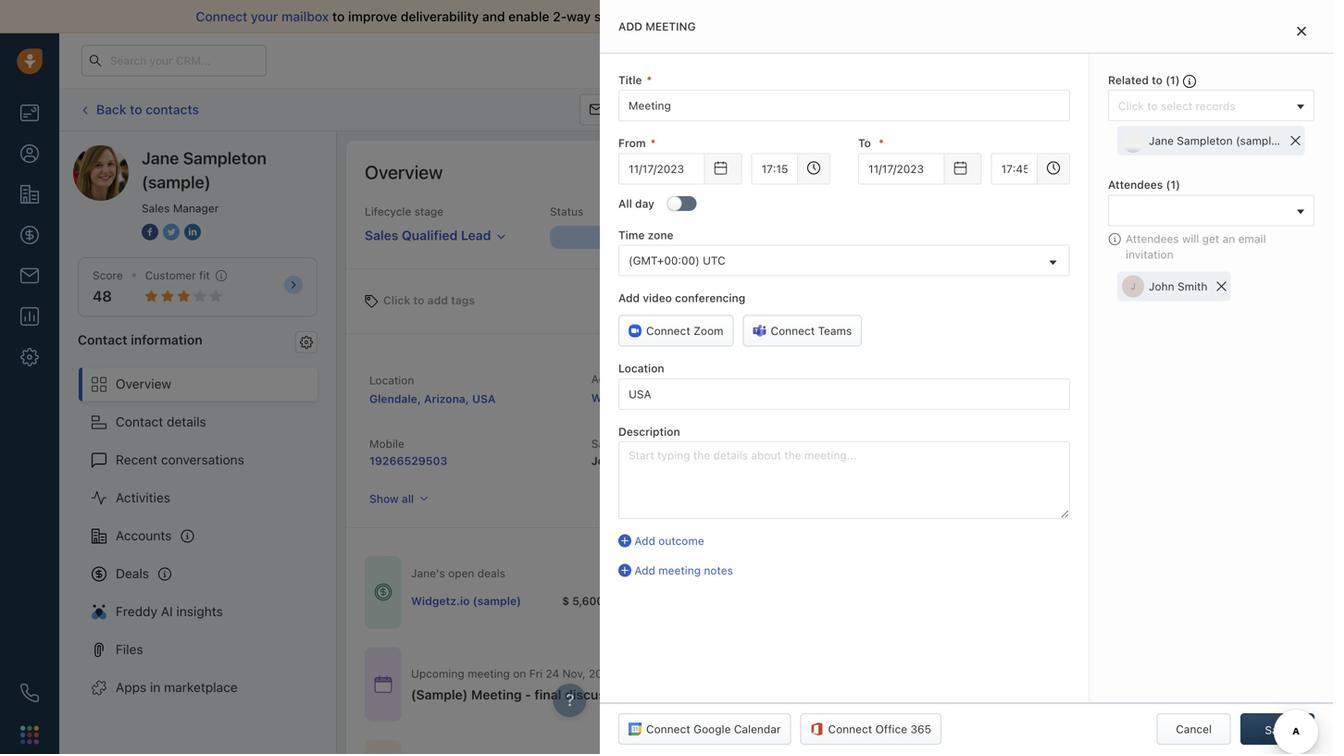 Task type: locate. For each thing, give the bounding box(es) containing it.
container_wx8msf4aqz5i3rn1 image left widgetz.io (sample)
[[374, 584, 393, 602]]

1 vertical spatial deal
[[698, 688, 724, 703]]

1 vertical spatial jane
[[142, 148, 179, 168]]

0 vertical spatial jane
[[1149, 134, 1174, 147]]

1 horizontal spatial accounts
[[592, 373, 641, 386]]

john inside sales owner john smith
[[592, 455, 618, 468]]

get
[[1203, 232, 1220, 245]]

0 vertical spatial john
[[1149, 280, 1175, 293]]

0 vertical spatial email
[[642, 9, 675, 24]]

add meeting notes link
[[619, 563, 1071, 579]]

sales manager
[[142, 202, 219, 215]]

1 vertical spatial email
[[1239, 232, 1267, 245]]

1 horizontal spatial /
[[1232, 231, 1236, 244]]

sales inside 'link'
[[365, 228, 399, 243]]

close image
[[1298, 26, 1307, 37]]

(sample) up description
[[653, 392, 702, 405]]

accounts up description
[[592, 373, 641, 386]]

outcome
[[659, 535, 705, 548]]

glendale,
[[370, 393, 421, 406]]

) up click to select records search box
[[1176, 74, 1180, 87]]

connect for connect office 365
[[829, 723, 873, 736]]

2 horizontal spatial john
[[1149, 280, 1175, 293]]

0 horizontal spatial in
[[150, 680, 161, 696]]

0 vertical spatial deal
[[1210, 103, 1232, 116]]

1 horizontal spatial -- text field
[[859, 153, 945, 185]]

jane sampleton (sample) down add deal
[[1149, 134, 1283, 147]]

0 horizontal spatial location
[[370, 374, 414, 387]]

smith down owner
[[621, 455, 653, 468]]

Search your CRM... text field
[[82, 45, 267, 76]]

Title text field
[[619, 90, 1071, 121]]

) up attendees will get an email invitation
[[1176, 178, 1181, 191]]

tab panel containing add meeting
[[600, 0, 1334, 755]]

1 horizontal spatial location
[[619, 362, 665, 375]]

the inside "scheduled a meeting later with jane to discuss the requirements"
[[1046, 404, 1063, 416]]

contact up "recent"
[[116, 415, 163, 430]]

1 up lost
[[1171, 178, 1176, 191]]

0 vertical spatial sampleton
[[1178, 134, 1233, 147]]

1 horizontal spatial days
[[926, 54, 949, 66]]

connect for connect google calendar
[[647, 723, 691, 736]]

connect down video
[[647, 325, 691, 338]]

0 vertical spatial the
[[1046, 404, 1063, 416]]

1 horizontal spatial john
[[1046, 429, 1072, 442]]

48
[[93, 288, 112, 305]]

the down scheduled
[[1046, 404, 1063, 416]]

marketplace
[[164, 680, 238, 696]]

container_wx8msf4aqz5i3rn1 image left upcoming
[[374, 676, 393, 694]]

10:00
[[647, 668, 677, 681]]

new link
[[550, 226, 676, 249]]

owner
[[623, 438, 655, 451]]

at
[[858, 438, 869, 451]]

meeting inside "scheduled a meeting later with jane to discuss the requirements"
[[1114, 388, 1156, 401]]

1 vertical spatial days
[[828, 455, 853, 468]]

11:00
[[693, 668, 721, 681]]

enable
[[509, 9, 550, 24]]

1 container_wx8msf4aqz5i3rn1 image from the top
[[374, 584, 393, 602]]

dialog containing add meeting
[[600, 0, 1334, 755]]

0 vertical spatial john smith
[[1149, 280, 1208, 293]]

insights
[[176, 604, 223, 620]]

2 vertical spatial smith
[[621, 455, 653, 468]]

smith down attendees will get an email invitation
[[1178, 280, 1208, 293]]

files
[[116, 642, 143, 658]]

row
[[411, 583, 1013, 620]]

sales down lifecycle
[[365, 228, 399, 243]]

2 container_wx8msf4aqz5i3rn1 image from the top
[[374, 676, 393, 694]]

-- text field for from
[[619, 153, 705, 185]]

0 vertical spatial container_wx8msf4aqz5i3rn1 image
[[374, 584, 393, 602]]

connect for connect zoom
[[647, 325, 691, 338]]

add for add deal
[[1186, 103, 1207, 116]]

0 horizontal spatial accounts
[[116, 528, 172, 544]]

1 vertical spatial the
[[674, 688, 694, 703]]

1 horizontal spatial in
[[901, 54, 909, 66]]

phone element
[[11, 675, 48, 712]]

1 vertical spatial jane sampleton (sample)
[[142, 148, 267, 192]]

/ right won
[[1232, 231, 1236, 244]]

meeting up meeting
[[468, 668, 510, 681]]

teams
[[818, 325, 852, 338]]

1 horizontal spatial widgetz.io
[[592, 392, 650, 405]]

negotiation / lost button
[[1054, 227, 1180, 249]]

0 horizontal spatial john
[[592, 455, 618, 468]]

connect zoom button
[[619, 316, 734, 347]]

sales owner john smith
[[592, 438, 655, 468]]

0 vertical spatial contact
[[78, 332, 127, 348]]

1 horizontal spatial overview
[[365, 161, 443, 183]]

0 horizontal spatial email
[[642, 9, 675, 24]]

1 vertical spatial overview
[[116, 377, 172, 392]]

2 -- text field from the left
[[859, 153, 945, 185]]

emails
[[814, 373, 847, 386]]

0 horizontal spatial smith
[[621, 455, 653, 468]]

(sample) inside jane sampleton (sample)
[[142, 172, 211, 192]]

1 vertical spatial container_wx8msf4aqz5i3rn1 image
[[374, 676, 393, 694]]

1 horizontal spatial deal
[[1210, 103, 1232, 116]]

sampleton up manager
[[183, 148, 267, 168]]

(sample) inside accounts widgetz.io (sample)
[[653, 392, 702, 405]]

1 vertical spatial (
[[1167, 178, 1171, 191]]

sales left activities
[[1043, 103, 1071, 116]]

all
[[402, 493, 414, 506]]

john down scheduled
[[1046, 429, 1072, 442]]

0 horizontal spatial jane
[[142, 148, 179, 168]]

jane up attendees ( 1 )
[[1149, 134, 1174, 147]]

sales left owner
[[592, 438, 620, 451]]

to left the discuss
[[1239, 388, 1250, 401]]

jane
[[1149, 134, 1174, 147], [142, 148, 179, 168], [1211, 388, 1236, 401]]

0 vertical spatial widgetz.io
[[592, 392, 650, 405]]

jane down contacts at the left of the page
[[142, 148, 179, 168]]

activities
[[1074, 103, 1121, 116]]

container_wx8msf4aqz5i3rn1 image
[[374, 584, 393, 602], [374, 676, 393, 694]]

negotiation / lost
[[1080, 231, 1175, 244]]

attendees ( 1 )
[[1109, 178, 1181, 191]]

1 vertical spatial john smith
[[1046, 429, 1105, 442]]

1 -- text field from the left
[[619, 153, 705, 185]]

explore
[[984, 54, 1024, 67]]

in right "apps"
[[150, 680, 161, 696]]

created
[[814, 438, 855, 451]]

widgetz.io down jane's
[[411, 595, 470, 608]]

attendees up negotiation / lost
[[1109, 178, 1164, 191]]

0 horizontal spatial sampleton
[[183, 148, 267, 168]]

lifecycle
[[365, 205, 412, 218]]

location up glendale,
[[370, 374, 414, 387]]

0 vertical spatial widgetz.io (sample) link
[[592, 392, 702, 405]]

email image
[[1150, 53, 1163, 68]]

in left "21"
[[901, 54, 909, 66]]

2023
[[589, 668, 616, 681]]

0 vertical spatial accounts
[[592, 373, 641, 386]]

Location text field
[[619, 379, 1071, 410]]

2 vertical spatial john
[[592, 455, 618, 468]]

( right related
[[1166, 74, 1171, 87]]

with
[[1186, 388, 1208, 401]]

meeting
[[646, 20, 696, 33], [1114, 388, 1156, 401], [659, 565, 701, 578], [468, 668, 510, 681]]

connect left teams
[[771, 325, 815, 338]]

1 vertical spatial contact
[[116, 415, 163, 430]]

add outcome link
[[619, 534, 1071, 549]]

accounts inside accounts widgetz.io (sample)
[[592, 373, 641, 386]]

back to contacts
[[96, 102, 199, 117]]

connect teams button
[[743, 316, 863, 347]]

google
[[694, 723, 731, 736]]

days down created
[[828, 455, 853, 468]]

on
[[513, 668, 526, 681]]

-- text field down to
[[859, 153, 945, 185]]

connect inside button
[[647, 325, 691, 338]]

1 vertical spatial attendees
[[1126, 232, 1180, 245]]

john smith down requirements
[[1046, 429, 1105, 442]]

back
[[96, 102, 127, 117]]

overview
[[365, 161, 443, 183], [116, 377, 172, 392]]

0 horizontal spatial deal
[[698, 688, 724, 703]]

widgetz.io (sample) link down open
[[411, 594, 521, 609]]

accounts for accounts
[[116, 528, 172, 544]]

add for add outcome
[[635, 535, 656, 548]]

widgetz.io (sample) link up description
[[592, 392, 702, 405]]

sampleton down add deal
[[1178, 134, 1233, 147]]

sales for sales qualified lead
[[365, 228, 399, 243]]

2-
[[553, 9, 567, 24]]

1 horizontal spatial sampleton
[[1178, 134, 1233, 147]]

cancel button
[[1157, 714, 1232, 746]]

location down connect zoom button
[[619, 362, 665, 375]]

twitter circled image
[[163, 222, 180, 242]]

connect teams
[[771, 325, 852, 338]]

attendees inside attendees will get an email invitation
[[1126, 232, 1180, 245]]

0 horizontal spatial widgetz.io
[[411, 595, 470, 608]]

widgetz.io up description
[[592, 392, 650, 405]]

connect your mailbox to improve deliverability and enable 2-way sync of email conversations.
[[196, 9, 768, 24]]

to right back
[[130, 102, 142, 117]]

(sample)
[[1237, 134, 1283, 147], [142, 172, 211, 192], [653, 392, 702, 405], [473, 595, 521, 608]]

john smith down invitation
[[1149, 280, 1208, 293]]

john down invitation
[[1149, 280, 1175, 293]]

sales qualified lead
[[365, 228, 491, 243]]

manager
[[173, 202, 219, 215]]

email right an
[[1239, 232, 1267, 245]]

0 vertical spatial (
[[1166, 74, 1171, 87]]

email inside attendees will get an email invitation
[[1239, 232, 1267, 245]]

days right "21"
[[926, 54, 949, 66]]

mobile 19266529503
[[370, 438, 448, 468]]

1 / from the left
[[1145, 231, 1149, 244]]

your
[[251, 9, 278, 24]]

click to add tags
[[383, 294, 475, 307]]

0 vertical spatial smith
[[1178, 280, 1208, 293]]

email
[[642, 9, 675, 24], [1239, 232, 1267, 245]]

overview up lifecycle stage
[[365, 161, 443, 183]]

0 horizontal spatial widgetz.io (sample) link
[[411, 594, 521, 609]]

0 horizontal spatial jane sampleton (sample)
[[142, 148, 267, 192]]

jane's open deals
[[411, 567, 506, 580]]

connect left your
[[196, 9, 248, 24]]

sampleton inside jane sampleton (sample)
[[183, 148, 267, 168]]

1 horizontal spatial john smith
[[1149, 280, 1208, 293]]

freddy ai insights
[[116, 604, 223, 620]]

the down 10:00
[[674, 688, 694, 703]]

attendees up invitation
[[1126, 232, 1180, 245]]

1 vertical spatial 1
[[1171, 178, 1176, 191]]

won
[[1206, 231, 1229, 244]]

1 horizontal spatial email
[[1239, 232, 1267, 245]]

meeting for add meeting notes
[[659, 565, 701, 578]]

jane inside jane sampleton (sample)
[[142, 148, 179, 168]]

Start typing the details about the meeting... text field
[[619, 442, 1071, 520]]

1 up click to select records search box
[[1171, 74, 1176, 87]]

connect
[[196, 9, 248, 24], [647, 325, 691, 338], [771, 325, 815, 338], [647, 723, 691, 736], [829, 723, 873, 736]]

(sample)
[[411, 688, 468, 703]]

apps
[[116, 680, 147, 696]]

/ for negotiation
[[1145, 231, 1149, 244]]

to
[[333, 9, 345, 24], [1152, 74, 1163, 87], [130, 102, 142, 117], [414, 294, 425, 307], [1239, 388, 1250, 401], [680, 668, 690, 681]]

deals
[[116, 566, 149, 582]]

qualified
[[402, 228, 458, 243]]

later
[[1159, 388, 1183, 401]]

utc
[[703, 254, 726, 267]]

contact for contact details
[[116, 415, 163, 430]]

smith inside sales owner john smith
[[621, 455, 653, 468]]

1 vertical spatial accounts
[[116, 528, 172, 544]]

contact down 48
[[78, 332, 127, 348]]

email right of
[[642, 9, 675, 24]]

1 vertical spatial sampleton
[[183, 148, 267, 168]]

john down accounts widgetz.io (sample)
[[592, 455, 618, 468]]

meeting right of
[[646, 20, 696, 33]]

linkedin circled image
[[184, 222, 201, 242]]

widgetz.io
[[592, 392, 650, 405], [411, 595, 470, 608]]

contact
[[78, 332, 127, 348], [116, 415, 163, 430]]

/ left lost
[[1145, 231, 1149, 244]]

0 vertical spatial attendees
[[1109, 178, 1164, 191]]

/ for won
[[1232, 231, 1236, 244]]

2 vertical spatial jane
[[1211, 388, 1236, 401]]

sales qualified lead link
[[365, 220, 507, 246]]

-- text field up the day
[[619, 153, 705, 185]]

jane sampleton (sample) up manager
[[142, 148, 267, 192]]

0 horizontal spatial /
[[1145, 231, 1149, 244]]

1 horizontal spatial widgetz.io (sample) link
[[592, 392, 702, 405]]

2 / from the left
[[1232, 231, 1236, 244]]

contacts
[[146, 102, 199, 117]]

add inside button
[[1186, 103, 1207, 116]]

0 vertical spatial jane sampleton (sample)
[[1149, 134, 1283, 147]]

facebook circled image
[[142, 222, 158, 242]]

scheduled a meeting later with jane to discuss the requirements
[[1046, 388, 1292, 416]]

details
[[167, 415, 206, 430]]

2 horizontal spatial smith
[[1178, 280, 1208, 293]]

None text field
[[752, 153, 798, 185], [992, 153, 1038, 185], [752, 153, 798, 185], [992, 153, 1038, 185]]

-- text field
[[619, 153, 705, 185], [859, 153, 945, 185]]

meeting down outcome
[[659, 565, 701, 578]]

1 vertical spatial smith
[[1075, 429, 1105, 442]]

days inside 'created at 11 days ago'
[[828, 455, 853, 468]]

1 horizontal spatial the
[[1046, 404, 1063, 416]]

calendar
[[734, 723, 781, 736]]

connect left office
[[829, 723, 873, 736]]

meeting right a
[[1114, 388, 1156, 401]]

1 vertical spatial widgetz.io (sample) link
[[411, 594, 521, 609]]

21
[[912, 54, 923, 66]]

title
[[619, 74, 642, 87]]

5,600
[[573, 595, 604, 608]]

connect office 365 button
[[801, 714, 942, 746]]

score
[[93, 269, 123, 282]]

0 horizontal spatial days
[[828, 455, 853, 468]]

0 horizontal spatial -- text field
[[619, 153, 705, 185]]

(sample) up sales manager
[[142, 172, 211, 192]]

overview up contact details
[[116, 377, 172, 392]]

tab panel
[[600, 0, 1334, 755]]

1 vertical spatial john
[[1046, 429, 1072, 442]]

location inside location glendale, arizona, usa
[[370, 374, 414, 387]]

conversations.
[[678, 9, 768, 24]]

ago
[[856, 455, 876, 468]]

1 horizontal spatial smith
[[1075, 429, 1105, 442]]

0 vertical spatial overview
[[365, 161, 443, 183]]

location for location
[[619, 362, 665, 375]]

requirements
[[1066, 404, 1135, 416]]

1 vertical spatial widgetz.io
[[411, 595, 470, 608]]

( up lost
[[1167, 178, 1171, 191]]

sales up facebook circled icon
[[142, 202, 170, 215]]

meeting for upcoming meeting on fri 24 nov, 2023 from 10:00 to 11:00
[[468, 668, 510, 681]]

2 horizontal spatial jane
[[1211, 388, 1236, 401]]

365
[[911, 723, 932, 736]]

time zone
[[619, 229, 674, 242]]

fri
[[530, 668, 543, 681]]

location for location glendale, arizona, usa
[[370, 374, 414, 387]]

meeting
[[471, 688, 522, 703]]

way
[[567, 9, 591, 24]]

deal
[[1210, 103, 1232, 116], [698, 688, 724, 703]]

freshworks switcher image
[[20, 726, 39, 745]]

jane right 'with' on the right
[[1211, 388, 1236, 401]]

day
[[635, 197, 655, 210]]

accounts down activities
[[116, 528, 172, 544]]

score 48
[[93, 269, 123, 305]]

accounts for accounts widgetz.io (sample)
[[592, 373, 641, 386]]

dialog
[[600, 0, 1334, 755]]

connect google calendar button
[[619, 714, 791, 746]]

smith down requirements
[[1075, 429, 1105, 442]]

connect down about
[[647, 723, 691, 736]]



Task type: vqa. For each thing, say whether or not it's contained in the screenshot.
the middle Jane
yes



Task type: describe. For each thing, give the bounding box(es) containing it.
widgetz.io inside accounts widgetz.io (sample)
[[592, 392, 650, 405]]

conferencing
[[675, 292, 746, 305]]

customer
[[145, 269, 196, 282]]

$
[[562, 595, 570, 608]]

save button
[[1241, 714, 1315, 746]]

-- text field for to
[[859, 153, 945, 185]]

0 vertical spatial )
[[1176, 74, 1180, 87]]

sales activities
[[1043, 103, 1121, 116]]

won / churned
[[1206, 231, 1285, 244]]

0 horizontal spatial the
[[674, 688, 694, 703]]

glendale, arizona, usa link
[[370, 393, 496, 406]]

click
[[383, 294, 411, 307]]

contact details
[[116, 415, 206, 430]]

sales inside sales owner john smith
[[592, 438, 620, 451]]

status
[[550, 205, 584, 218]]

email button
[[580, 94, 646, 126]]

connect for connect teams
[[771, 325, 815, 338]]

add video conferencing
[[619, 292, 746, 305]]

won / churned button
[[1180, 227, 1306, 249]]

zoom
[[694, 325, 724, 338]]

invitation
[[1126, 248, 1174, 261]]

to inside "scheduled a meeting later with jane to discuss the requirements"
[[1239, 388, 1250, 401]]

related to ( 1 )
[[1109, 74, 1184, 87]]

1 vertical spatial )
[[1176, 178, 1181, 191]]

ai
[[161, 604, 173, 620]]

add meeting notes
[[635, 565, 734, 578]]

to left 11:00
[[680, 668, 690, 681]]

meeting for add meeting
[[646, 20, 696, 33]]

connect zoom
[[647, 325, 724, 338]]

1 vertical spatial in
[[150, 680, 161, 696]]

2 ( from the top
[[1167, 178, 1171, 191]]

1 horizontal spatial jane
[[1149, 134, 1174, 147]]

to right mailbox
[[333, 9, 345, 24]]

deal inside add deal button
[[1210, 103, 1232, 116]]

explore plans
[[984, 54, 1056, 67]]

(gmt+00:00)
[[629, 254, 700, 267]]

sales for sales activities
[[1043, 103, 1071, 116]]

improve
[[348, 9, 397, 24]]

to
[[859, 137, 871, 150]]

0 vertical spatial days
[[926, 54, 949, 66]]

48 button
[[93, 288, 112, 305]]

created at 11 days ago
[[814, 438, 876, 468]]

0 horizontal spatial overview
[[116, 377, 172, 392]]

add meeting
[[619, 20, 696, 33]]

from
[[619, 137, 646, 150]]

won / churned link
[[1180, 227, 1306, 249]]

usa
[[472, 393, 496, 406]]

arizona,
[[424, 393, 469, 406]]

trial
[[853, 54, 871, 66]]

Click to select records search field
[[1114, 96, 1291, 116]]

a
[[1105, 388, 1111, 401]]

mng settings image
[[300, 336, 313, 349]]

11
[[814, 455, 825, 468]]

0 vertical spatial in
[[901, 54, 909, 66]]

zone
[[648, 229, 674, 242]]

office
[[876, 723, 908, 736]]

activities
[[116, 491, 170, 506]]

add
[[428, 294, 448, 307]]

your trial ends in 21 days
[[827, 54, 949, 66]]

24
[[546, 668, 560, 681]]

sales for sales manager
[[142, 202, 170, 215]]

attendees for attendees ( 1 )
[[1109, 178, 1164, 191]]

(sample) down click to select records search box
[[1237, 134, 1283, 147]]

churned
[[1239, 231, 1285, 244]]

0 horizontal spatial john smith
[[1046, 429, 1105, 442]]

connect google calendar
[[647, 723, 781, 736]]

negotiation / lost link
[[1054, 227, 1180, 249]]

1 ( from the top
[[1166, 74, 1171, 87]]

will
[[1183, 232, 1200, 245]]

19266529503 link
[[370, 455, 448, 468]]

negotiation
[[1080, 231, 1142, 244]]

nov,
[[563, 668, 586, 681]]

sync
[[594, 9, 623, 24]]

time
[[619, 229, 645, 242]]

recent
[[116, 453, 158, 468]]

row containing widgetz.io (sample)
[[411, 583, 1013, 620]]

0 vertical spatial 1
[[1171, 74, 1176, 87]]

apps in marketplace
[[116, 680, 238, 696]]

1 horizontal spatial jane sampleton (sample)
[[1149, 134, 1283, 147]]

add for add meeting
[[619, 20, 643, 33]]

attendees for attendees will get an email invitation
[[1126, 232, 1180, 245]]

back to contacts link
[[78, 95, 200, 124]]

container_wx8msf4aqz5i3rn1 image
[[726, 689, 739, 702]]

phone image
[[20, 685, 39, 703]]

jane's
[[411, 567, 445, 580]]

connect office 365
[[829, 723, 932, 736]]

(gmt+00:00) utc link
[[620, 246, 1069, 276]]

stage
[[415, 205, 444, 218]]

customer fit
[[145, 269, 210, 282]]

add for add meeting notes
[[635, 565, 656, 578]]

upcoming meeting on fri 24 nov, 2023 from 10:00 to 11:00
[[411, 668, 721, 681]]

location glendale, arizona, usa
[[370, 374, 496, 406]]

open
[[448, 567, 475, 580]]

(sample) down 'deals'
[[473, 595, 521, 608]]

to left add
[[414, 294, 425, 307]]

save
[[1266, 724, 1291, 737]]

add for add video conferencing
[[619, 292, 640, 305]]

to down email image
[[1152, 74, 1163, 87]]

mobile
[[370, 438, 405, 451]]

(gmt+00:00) utc
[[629, 254, 726, 267]]

jane inside "scheduled a meeting later with jane to discuss the requirements"
[[1211, 388, 1236, 401]]

deals
[[478, 567, 506, 580]]

$ 5,600
[[562, 595, 604, 608]]

accounts widgetz.io (sample)
[[592, 373, 702, 405]]

discuss
[[1253, 388, 1292, 401]]

(sample) meeting - final discussion about the deal
[[411, 688, 724, 703]]

ends
[[874, 54, 898, 66]]

new
[[607, 231, 631, 244]]

contact for contact information
[[78, 332, 127, 348]]



